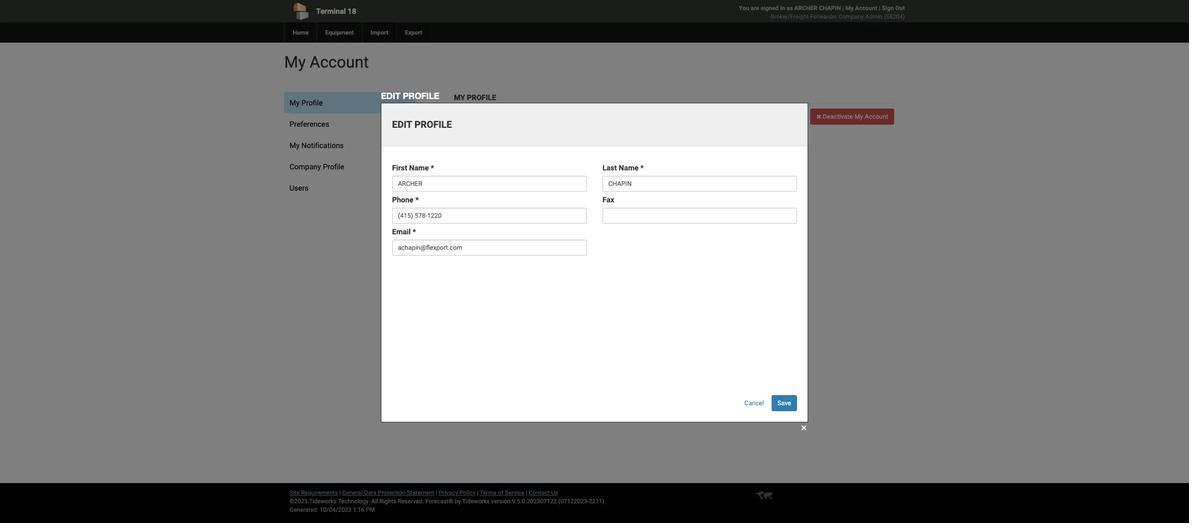 Task type: locate. For each thing, give the bounding box(es) containing it.
all
[[372, 498, 378, 505]]

my
[[846, 5, 854, 11], [284, 53, 306, 71], [454, 93, 465, 102], [290, 98, 300, 107], [855, 113, 864, 120], [290, 141, 300, 150]]

tideworks
[[462, 498, 490, 505]]

| right chapin
[[843, 5, 844, 11]]

account
[[856, 5, 878, 11], [310, 53, 369, 71], [865, 113, 889, 120]]

my inside "button"
[[855, 113, 864, 120]]

requirements
[[301, 490, 338, 497]]

1 horizontal spatial company
[[839, 13, 864, 20]]

as
[[787, 5, 793, 11]]

home
[[293, 29, 309, 36]]

site
[[290, 490, 300, 497]]

| up forecast®
[[436, 490, 437, 497]]

my profile up email:
[[454, 93, 496, 102]]

0 horizontal spatial my profile
[[290, 98, 323, 107]]

email: achapin@flexport.com
[[454, 136, 552, 145]]

times image
[[817, 113, 822, 120]]

2 vertical spatial account
[[865, 113, 889, 120]]

2211)
[[589, 498, 605, 505]]

privacy
[[439, 490, 458, 497]]

0 horizontal spatial company
[[290, 162, 321, 171]]

my down home "link"
[[284, 53, 306, 71]]

sign
[[882, 5, 894, 11]]

company
[[839, 13, 864, 20], [290, 162, 321, 171]]

archer
[[795, 5, 818, 11]]

0 vertical spatial edit
[[381, 91, 401, 101]]

0 vertical spatial edit profile
[[381, 91, 440, 101]]

you are signed in as archer chapin | my account | sign out broker/freight forwarder company admin (58204)
[[739, 5, 905, 20]]

account down equipment link
[[310, 53, 369, 71]]

in
[[781, 5, 786, 11]]

reserved.
[[398, 498, 424, 505]]

terminal 18
[[316, 7, 356, 15]]

1 horizontal spatial edit profile
[[469, 177, 506, 186]]

profile
[[403, 91, 440, 101], [467, 93, 496, 102], [302, 98, 323, 107], [323, 162, 344, 171], [485, 177, 506, 186]]

1 horizontal spatial edit
[[471, 177, 483, 186]]

contact us link
[[529, 490, 558, 497]]

general
[[343, 490, 363, 497]]

0 vertical spatial account
[[856, 5, 878, 11]]

achapin@flexport.com
[[476, 136, 552, 145]]

technology.
[[338, 498, 370, 505]]

my up email:
[[454, 93, 465, 102]]

©2023 tideworks
[[290, 498, 337, 505]]

my up preferences
[[290, 98, 300, 107]]

forecast®
[[426, 498, 453, 505]]

edit profile
[[381, 91, 440, 101], [469, 177, 506, 186]]

company down the my account link
[[839, 13, 864, 20]]

|
[[843, 5, 844, 11], [879, 5, 881, 11], [340, 490, 341, 497], [436, 490, 437, 497], [477, 490, 479, 497], [526, 490, 528, 497]]

deactivate my account button
[[811, 109, 895, 125]]

1 vertical spatial company
[[290, 162, 321, 171]]

edit
[[381, 91, 401, 101], [471, 177, 483, 186]]

terminal
[[316, 7, 346, 15]]

0 horizontal spatial edit
[[381, 91, 401, 101]]

1 vertical spatial edit
[[471, 177, 483, 186]]

export link
[[397, 22, 431, 43]]

0 horizontal spatial edit profile
[[381, 91, 440, 101]]

account right deactivate
[[865, 113, 889, 120]]

my profile
[[454, 93, 496, 102], [290, 98, 323, 107]]

terminal 18 link
[[284, 0, 534, 22]]

| up 9.5.0.202307122
[[526, 490, 528, 497]]

my profile up preferences
[[290, 98, 323, 107]]

export
[[405, 29, 423, 36]]

my right deactivate
[[855, 113, 864, 120]]

broker/freight
[[771, 13, 809, 20]]

notifications
[[302, 141, 344, 150]]

(58204)
[[884, 13, 905, 20]]

account up admin
[[856, 5, 878, 11]]

generated:
[[290, 507, 318, 514]]

import
[[371, 29, 389, 36]]

my down preferences
[[290, 141, 300, 150]]

0 vertical spatial company
[[839, 13, 864, 20]]

service
[[505, 490, 525, 497]]

contact
[[529, 490, 550, 497]]

1 vertical spatial edit profile
[[469, 177, 506, 186]]

my right chapin
[[846, 5, 854, 11]]

1 vertical spatial account
[[310, 53, 369, 71]]

company up users
[[290, 162, 321, 171]]



Task type: describe. For each thing, give the bounding box(es) containing it.
deactivate
[[823, 113, 853, 120]]

site requirements | general data protection statement | privacy policy | terms of service | contact us ©2023 tideworks technology. all rights reserved. forecast® by tideworks version 9.5.0.202307122 (07122023-2211) generated: 10/04/2023 1:16 pm
[[290, 490, 605, 514]]

company profile
[[290, 162, 344, 171]]

equipment link
[[317, 22, 362, 43]]

account inside "button"
[[865, 113, 889, 120]]

| left general
[[340, 490, 341, 497]]

my inside you are signed in as archer chapin | my account | sign out broker/freight forwarder company admin (58204)
[[846, 5, 854, 11]]

site requirements link
[[290, 490, 338, 497]]

email:
[[454, 136, 475, 145]]

18
[[348, 7, 356, 15]]

by
[[455, 498, 461, 505]]

protection
[[378, 490, 406, 497]]

forwarder
[[811, 13, 838, 20]]

admin
[[866, 13, 883, 20]]

import link
[[362, 22, 397, 43]]

rights
[[380, 498, 397, 505]]

out
[[896, 5, 905, 11]]

deactivate my account
[[822, 113, 889, 120]]

(07122023-
[[559, 498, 589, 505]]

my account link
[[846, 5, 878, 11]]

policy
[[460, 490, 476, 497]]

| left sign
[[879, 5, 881, 11]]

edit profile inside "button"
[[469, 177, 506, 186]]

preferences
[[290, 120, 330, 128]]

edit profile button
[[454, 173, 513, 191]]

privacy policy link
[[439, 490, 476, 497]]

signed
[[761, 5, 779, 11]]

general data protection statement link
[[343, 490, 435, 497]]

statement
[[407, 490, 435, 497]]

pencil square o image
[[461, 178, 469, 185]]

users
[[290, 184, 309, 192]]

home link
[[284, 22, 317, 43]]

my notifications
[[290, 141, 344, 150]]

10/04/2023
[[320, 507, 352, 514]]

version
[[492, 498, 511, 505]]

company inside you are signed in as archer chapin | my account | sign out broker/freight forwarder company admin (58204)
[[839, 13, 864, 20]]

us
[[551, 490, 558, 497]]

equipment
[[325, 29, 354, 36]]

account inside you are signed in as archer chapin | my account | sign out broker/freight forwarder company admin (58204)
[[856, 5, 878, 11]]

| up tideworks
[[477, 490, 479, 497]]

chapin
[[819, 5, 841, 11]]

terms of service link
[[480, 490, 525, 497]]

1 horizontal spatial my profile
[[454, 93, 496, 102]]

you
[[739, 5, 750, 11]]

of
[[498, 490, 504, 497]]

data
[[364, 490, 377, 497]]

are
[[751, 5, 760, 11]]

profile inside "button"
[[485, 177, 506, 186]]

pm
[[366, 507, 375, 514]]

my account
[[284, 53, 369, 71]]

sign out link
[[882, 5, 905, 11]]

1:16
[[353, 507, 365, 514]]

edit inside edit profile "button"
[[471, 177, 483, 186]]

terms
[[480, 490, 497, 497]]

9.5.0.202307122
[[512, 498, 557, 505]]



Task type: vqa. For each thing, say whether or not it's contained in the screenshot.
the you
yes



